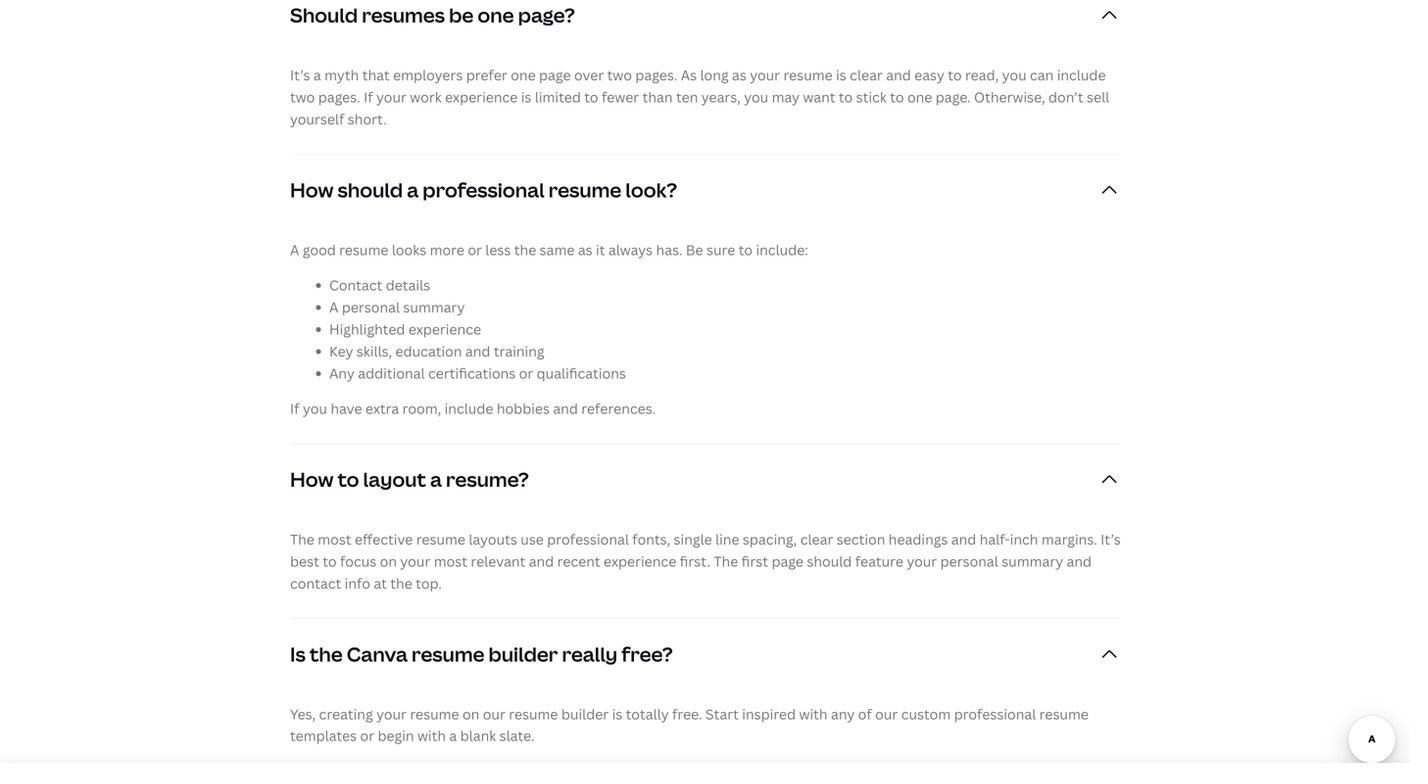 Task type: locate. For each thing, give the bounding box(es) containing it.
1 vertical spatial builder
[[562, 705, 609, 724]]

top.
[[416, 574, 442, 593]]

summary inside the most effective resume layouts use professional fonts, single line spacing, clear section headings and half-inch margins. it's best to focus on your most relevant and recent experience first. the first page should feature your personal summary and contact info at the top.
[[1002, 552, 1064, 571]]

should down the 'short.'
[[338, 176, 403, 203]]

clear left section
[[801, 530, 834, 549]]

0 horizontal spatial should
[[338, 176, 403, 203]]

1 horizontal spatial a
[[329, 298, 339, 317]]

1 horizontal spatial on
[[463, 705, 480, 724]]

page.
[[936, 88, 971, 106]]

or left begin
[[360, 727, 375, 746]]

layouts
[[469, 530, 518, 549]]

2 vertical spatial is
[[612, 705, 623, 724]]

1 horizontal spatial pages.
[[636, 66, 678, 84]]

experience up the education
[[409, 320, 481, 339]]

it's right margins.
[[1101, 530, 1121, 549]]

1 vertical spatial should
[[807, 552, 852, 571]]

the
[[514, 240, 537, 259], [390, 574, 413, 593], [310, 641, 343, 668]]

your
[[750, 66, 781, 84], [377, 88, 407, 106], [400, 552, 431, 571], [907, 552, 938, 571], [377, 705, 407, 724]]

include:
[[756, 240, 809, 259]]

1 horizontal spatial professional
[[547, 530, 629, 549]]

and inside it's a myth that employers prefer one page over two pages. as long as your resume is clear and easy to read, you can include two pages. if your work experience is limited to fewer than ten years, you may want to stick to one page. otherwise, don't sell yourself short.
[[887, 66, 912, 84]]

pages.
[[636, 66, 678, 84], [318, 88, 360, 106]]

and left the easy
[[887, 66, 912, 84]]

sell
[[1087, 88, 1110, 106]]

hobbies
[[497, 400, 550, 418]]

the inside dropdown button
[[310, 641, 343, 668]]

should down section
[[807, 552, 852, 571]]

1 horizontal spatial or
[[468, 240, 482, 259]]

1 horizontal spatial most
[[434, 552, 468, 571]]

is the canva resume builder really free?
[[290, 641, 673, 668]]

1 horizontal spatial personal
[[941, 552, 999, 571]]

read,
[[966, 66, 999, 84]]

1 vertical spatial include
[[445, 400, 494, 418]]

additional
[[358, 364, 425, 383]]

our right of
[[876, 705, 898, 724]]

0 horizontal spatial page
[[539, 66, 571, 84]]

page up limited
[[539, 66, 571, 84]]

should
[[338, 176, 403, 203], [807, 552, 852, 571]]

than
[[643, 88, 673, 106]]

should inside the most effective resume layouts use professional fonts, single line spacing, clear section headings and half-inch margins. it's best to focus on your most relevant and recent experience first. the first page should feature your personal summary and contact info at the top.
[[807, 552, 852, 571]]

always
[[609, 240, 653, 259]]

1 vertical spatial one
[[511, 66, 536, 84]]

1 vertical spatial if
[[290, 400, 300, 418]]

and left "half-"
[[952, 530, 977, 549]]

0 horizontal spatial it's
[[290, 66, 310, 84]]

0 horizontal spatial or
[[360, 727, 375, 746]]

how should a professional resume look?
[[290, 176, 678, 203]]

builder inside dropdown button
[[489, 641, 558, 668]]

0 vertical spatial professional
[[423, 176, 545, 203]]

have
[[331, 400, 362, 418]]

1 horizontal spatial as
[[732, 66, 747, 84]]

if left have
[[290, 400, 300, 418]]

one right "prefer"
[[511, 66, 536, 84]]

0 vertical spatial you
[[1003, 66, 1027, 84]]

as right the long
[[732, 66, 747, 84]]

1 horizontal spatial you
[[744, 88, 769, 106]]

0 vertical spatial builder
[[489, 641, 558, 668]]

personal down "half-"
[[941, 552, 999, 571]]

1 vertical spatial personal
[[941, 552, 999, 571]]

2 vertical spatial professional
[[955, 705, 1037, 724]]

free?
[[622, 641, 673, 668]]

over
[[574, 66, 604, 84]]

to left stick
[[839, 88, 853, 106]]

1 vertical spatial two
[[290, 88, 315, 106]]

0 vertical spatial one
[[478, 2, 514, 29]]

and up certifications
[[466, 342, 491, 361]]

1 horizontal spatial summary
[[1002, 552, 1064, 571]]

1 horizontal spatial page
[[772, 552, 804, 571]]

a inside contact details a personal summary highlighted experience key skills, education and training any additional certifications or qualifications
[[329, 298, 339, 317]]

one inside dropdown button
[[478, 2, 514, 29]]

and down use
[[529, 552, 554, 571]]

it's left myth
[[290, 66, 310, 84]]

on inside yes, creating your resume on our resume builder is totally free. start inspired with any of our custom professional resume templates or begin with a blank slate.
[[463, 705, 480, 724]]

two up fewer
[[608, 66, 632, 84]]

1 vertical spatial pages.
[[318, 88, 360, 106]]

with left any
[[800, 705, 828, 724]]

experience down fonts,
[[604, 552, 677, 571]]

professional up recent
[[547, 530, 629, 549]]

myth
[[325, 66, 359, 84]]

is
[[290, 641, 306, 668]]

years,
[[702, 88, 741, 106]]

you left have
[[303, 400, 327, 418]]

include down certifications
[[445, 400, 494, 418]]

1 our from the left
[[483, 705, 506, 724]]

is the canva resume builder really free? button
[[290, 619, 1122, 690]]

look?
[[626, 176, 678, 203]]

0 vertical spatial should
[[338, 176, 403, 203]]

our up blank
[[483, 705, 506, 724]]

resume inside it's a myth that employers prefer one page over two pages. as long as your resume is clear and easy to read, you can include two pages. if your work experience is limited to fewer than ten years, you may want to stick to one page. otherwise, don't sell yourself short.
[[784, 66, 833, 84]]

resume
[[784, 66, 833, 84], [549, 176, 622, 203], [339, 240, 389, 259], [416, 530, 466, 549], [412, 641, 485, 668], [410, 705, 459, 724], [509, 705, 558, 724], [1040, 705, 1089, 724]]

is left the easy
[[836, 66, 847, 84]]

0 vertical spatial a
[[290, 240, 299, 259]]

to
[[948, 66, 962, 84], [585, 88, 599, 106], [839, 88, 853, 106], [890, 88, 905, 106], [739, 240, 753, 259], [338, 466, 359, 493], [323, 552, 337, 571]]

how up good
[[290, 176, 334, 203]]

has.
[[656, 240, 683, 259]]

as inside it's a myth that employers prefer one page over two pages. as long as your resume is clear and easy to read, you can include two pages. if your work experience is limited to fewer than ten years, you may want to stick to one page. otherwise, don't sell yourself short.
[[732, 66, 747, 84]]

2 how from the top
[[290, 466, 334, 493]]

2 horizontal spatial or
[[519, 364, 534, 383]]

2 vertical spatial experience
[[604, 552, 677, 571]]

your up begin
[[377, 705, 407, 724]]

your down headings
[[907, 552, 938, 571]]

0 vertical spatial page
[[539, 66, 571, 84]]

or left less
[[468, 240, 482, 259]]

0 vertical spatial clear
[[850, 66, 883, 84]]

0 horizontal spatial on
[[380, 552, 397, 571]]

1 vertical spatial on
[[463, 705, 480, 724]]

2 vertical spatial the
[[310, 641, 343, 668]]

be
[[449, 2, 474, 29]]

2 horizontal spatial is
[[836, 66, 847, 84]]

canva
[[347, 641, 408, 668]]

experience down "prefer"
[[445, 88, 518, 106]]

0 horizontal spatial summary
[[403, 298, 465, 317]]

a right layout
[[430, 466, 442, 493]]

how for how to layout a resume?
[[290, 466, 334, 493]]

it's inside the most effective resume layouts use professional fonts, single line spacing, clear section headings and half-inch margins. it's best to focus on your most relevant and recent experience first. the first page should feature your personal summary and contact info at the top.
[[1101, 530, 1121, 549]]

you
[[1003, 66, 1027, 84], [744, 88, 769, 106], [303, 400, 327, 418]]

with right begin
[[418, 727, 446, 746]]

1 horizontal spatial should
[[807, 552, 852, 571]]

as
[[732, 66, 747, 84], [578, 240, 593, 259]]

your inside yes, creating your resume on our resume builder is totally free. start inspired with any of our custom professional resume templates or begin with a blank slate.
[[377, 705, 407, 724]]

a
[[290, 240, 299, 259], [329, 298, 339, 317]]

line
[[716, 530, 740, 549]]

1 vertical spatial clear
[[801, 530, 834, 549]]

best
[[290, 552, 319, 571]]

is left totally
[[612, 705, 623, 724]]

personal up highlighted
[[342, 298, 400, 317]]

1 horizontal spatial two
[[608, 66, 632, 84]]

the down line at the right bottom
[[714, 552, 739, 571]]

1 vertical spatial as
[[578, 240, 593, 259]]

2 horizontal spatial professional
[[955, 705, 1037, 724]]

1 vertical spatial or
[[519, 364, 534, 383]]

and down qualifications at the left of the page
[[553, 400, 578, 418]]

one down the easy
[[908, 88, 933, 106]]

skills,
[[357, 342, 392, 361]]

0 vertical spatial experience
[[445, 88, 518, 106]]

to left layout
[[338, 466, 359, 493]]

0 vertical spatial personal
[[342, 298, 400, 317]]

0 horizontal spatial professional
[[423, 176, 545, 203]]

a inside it's a myth that employers prefer one page over two pages. as long as your resume is clear and easy to read, you can include two pages. if your work experience is limited to fewer than ten years, you may want to stick to one page. otherwise, don't sell yourself short.
[[314, 66, 321, 84]]

clear inside it's a myth that employers prefer one page over two pages. as long as your resume is clear and easy to read, you can include two pages. if your work experience is limited to fewer than ten years, you may want to stick to one page. otherwise, don't sell yourself short.
[[850, 66, 883, 84]]

a left good
[[290, 240, 299, 259]]

a down contact
[[329, 298, 339, 317]]

0 vertical spatial is
[[836, 66, 847, 84]]

summary down details
[[403, 298, 465, 317]]

resume inside the most effective resume layouts use professional fonts, single line spacing, clear section headings and half-inch margins. it's best to focus on your most relevant and recent experience first. the first page should feature your personal summary and contact info at the top.
[[416, 530, 466, 549]]

0 vertical spatial the
[[290, 530, 315, 549]]

1 horizontal spatial clear
[[850, 66, 883, 84]]

the
[[290, 530, 315, 549], [714, 552, 739, 571]]

how down have
[[290, 466, 334, 493]]

on down the effective
[[380, 552, 397, 571]]

how inside dropdown button
[[290, 176, 334, 203]]

how inside "dropdown button"
[[290, 466, 334, 493]]

a left myth
[[314, 66, 321, 84]]

1 horizontal spatial the
[[714, 552, 739, 571]]

1 vertical spatial it's
[[1101, 530, 1121, 549]]

experience
[[445, 88, 518, 106], [409, 320, 481, 339], [604, 552, 677, 571]]

want
[[803, 88, 836, 106]]

pages. down myth
[[318, 88, 360, 106]]

as left it
[[578, 240, 593, 259]]

0 horizontal spatial personal
[[342, 298, 400, 317]]

experience inside contact details a personal summary highlighted experience key skills, education and training any additional certifications or qualifications
[[409, 320, 481, 339]]

free.
[[673, 705, 703, 724]]

to up page.
[[948, 66, 962, 84]]

to inside "dropdown button"
[[338, 466, 359, 493]]

builder
[[489, 641, 558, 668], [562, 705, 609, 724]]

effective
[[355, 530, 413, 549]]

1 vertical spatial is
[[521, 88, 532, 106]]

1 horizontal spatial with
[[800, 705, 828, 724]]

personal
[[342, 298, 400, 317], [941, 552, 999, 571]]

first
[[742, 552, 769, 571]]

section
[[837, 530, 886, 549]]

with
[[800, 705, 828, 724], [418, 727, 446, 746]]

1 vertical spatial how
[[290, 466, 334, 493]]

0 vertical spatial the
[[514, 240, 537, 259]]

0 horizontal spatial builder
[[489, 641, 558, 668]]

is left limited
[[521, 88, 532, 106]]

0 vertical spatial pages.
[[636, 66, 678, 84]]

0 horizontal spatial as
[[578, 240, 593, 259]]

our
[[483, 705, 506, 724], [876, 705, 898, 724]]

the most effective resume layouts use professional fonts, single line spacing, clear section headings and half-inch margins. it's best to focus on your most relevant and recent experience first. the first page should feature your personal summary and contact info at the top.
[[290, 530, 1121, 593]]

to inside the most effective resume layouts use professional fonts, single line spacing, clear section headings and half-inch margins. it's best to focus on your most relevant and recent experience first. the first page should feature your personal summary and contact info at the top.
[[323, 552, 337, 571]]

is
[[836, 66, 847, 84], [521, 88, 532, 106], [612, 705, 623, 724]]

extra
[[366, 400, 399, 418]]

0 vertical spatial it's
[[290, 66, 310, 84]]

yes, creating your resume on our resume builder is totally free. start inspired with any of our custom professional resume templates or begin with a blank slate.
[[290, 705, 1089, 746]]

include up don't
[[1058, 66, 1106, 84]]

0 vertical spatial include
[[1058, 66, 1106, 84]]

1 horizontal spatial it's
[[1101, 530, 1121, 549]]

1 horizontal spatial builder
[[562, 705, 609, 724]]

1 vertical spatial experience
[[409, 320, 481, 339]]

page down spacing,
[[772, 552, 804, 571]]

1 horizontal spatial include
[[1058, 66, 1106, 84]]

clear up stick
[[850, 66, 883, 84]]

any
[[329, 364, 355, 383]]

fonts,
[[633, 530, 671, 549]]

1 vertical spatial professional
[[547, 530, 629, 549]]

one right 'be'
[[478, 2, 514, 29]]

0 horizontal spatial our
[[483, 705, 506, 724]]

of
[[859, 705, 872, 724]]

0 vertical spatial if
[[364, 88, 373, 106]]

should
[[290, 2, 358, 29]]

the up best
[[290, 530, 315, 549]]

employers
[[393, 66, 463, 84]]

1 vertical spatial with
[[418, 727, 446, 746]]

1 how from the top
[[290, 176, 334, 203]]

resumes
[[362, 2, 445, 29]]

professional right custom
[[955, 705, 1037, 724]]

you up otherwise,
[[1003, 66, 1027, 84]]

a up looks
[[407, 176, 419, 203]]

a left blank
[[449, 727, 457, 746]]

on inside the most effective resume layouts use professional fonts, single line spacing, clear section headings and half-inch margins. it's best to focus on your most relevant and recent experience first. the first page should feature your personal summary and contact info at the top.
[[380, 552, 397, 571]]

to right best
[[323, 552, 337, 571]]

templates
[[290, 727, 357, 746]]

sure
[[707, 240, 736, 259]]

the right less
[[514, 240, 537, 259]]

0 horizontal spatial the
[[290, 530, 315, 549]]

summary down inch
[[1002, 552, 1064, 571]]

stick
[[857, 88, 887, 106]]

key
[[329, 342, 353, 361]]

or down training
[[519, 364, 534, 383]]

1 vertical spatial summary
[[1002, 552, 1064, 571]]

professional up less
[[423, 176, 545, 203]]

page
[[539, 66, 571, 84], [772, 552, 804, 571]]

builder left really
[[489, 641, 558, 668]]

the right at
[[390, 574, 413, 593]]

2 vertical spatial or
[[360, 727, 375, 746]]

1 vertical spatial a
[[329, 298, 339, 317]]

0 vertical spatial as
[[732, 66, 747, 84]]

2 vertical spatial one
[[908, 88, 933, 106]]

if
[[364, 88, 373, 106], [290, 400, 300, 418]]

most up focus
[[318, 530, 352, 549]]

less
[[486, 240, 511, 259]]

if up the 'short.'
[[364, 88, 373, 106]]

0 horizontal spatial the
[[310, 641, 343, 668]]

you left may
[[744, 88, 769, 106]]

2 horizontal spatial you
[[1003, 66, 1027, 84]]

1 horizontal spatial our
[[876, 705, 898, 724]]

2 vertical spatial you
[[303, 400, 327, 418]]

most up top.
[[434, 552, 468, 571]]

your up top.
[[400, 552, 431, 571]]

professional inside yes, creating your resume on our resume builder is totally free. start inspired with any of our custom professional resume templates or begin with a blank slate.
[[955, 705, 1037, 724]]

a inside dropdown button
[[407, 176, 419, 203]]

or inside contact details a personal summary highlighted experience key skills, education and training any additional certifications or qualifications
[[519, 364, 534, 383]]

professional
[[423, 176, 545, 203], [547, 530, 629, 549], [955, 705, 1037, 724]]

0 horizontal spatial include
[[445, 400, 494, 418]]

0 vertical spatial summary
[[403, 298, 465, 317]]

a good resume looks more or less the same as it always has. be sure to include:
[[290, 240, 809, 259]]

good
[[303, 240, 336, 259]]

0 vertical spatial on
[[380, 552, 397, 571]]

0 vertical spatial how
[[290, 176, 334, 203]]

the right is
[[310, 641, 343, 668]]

how
[[290, 176, 334, 203], [290, 466, 334, 493]]

on up blank
[[463, 705, 480, 724]]

builder down really
[[562, 705, 609, 724]]

contact
[[290, 574, 341, 593]]

a inside yes, creating your resume on our resume builder is totally free. start inspired with any of our custom professional resume templates or begin with a blank slate.
[[449, 727, 457, 746]]

0 horizontal spatial two
[[290, 88, 315, 106]]

easy
[[915, 66, 945, 84]]

pages. up 'than'
[[636, 66, 678, 84]]

to right sure
[[739, 240, 753, 259]]

0 horizontal spatial clear
[[801, 530, 834, 549]]

1 horizontal spatial the
[[390, 574, 413, 593]]

spacing,
[[743, 530, 797, 549]]

creating
[[319, 705, 373, 724]]

may
[[772, 88, 800, 106]]

experience inside the most effective resume layouts use professional fonts, single line spacing, clear section headings and half-inch margins. it's best to focus on your most relevant and recent experience first. the first page should feature your personal summary and contact info at the top.
[[604, 552, 677, 571]]

two up yourself
[[290, 88, 315, 106]]

1 horizontal spatial if
[[364, 88, 373, 106]]



Task type: vqa. For each thing, say whether or not it's contained in the screenshot.
half-
yes



Task type: describe. For each thing, give the bounding box(es) containing it.
clear inside the most effective resume layouts use professional fonts, single line spacing, clear section headings and half-inch margins. it's best to focus on your most relevant and recent experience first. the first page should feature your personal summary and contact info at the top.
[[801, 530, 834, 549]]

if inside it's a myth that employers prefer one page over two pages. as long as your resume is clear and easy to read, you can include two pages. if your work experience is limited to fewer than ten years, you may want to stick to one page. otherwise, don't sell yourself short.
[[364, 88, 373, 106]]

any
[[831, 705, 855, 724]]

that
[[362, 66, 390, 84]]

is inside yes, creating your resume on our resume builder is totally free. start inspired with any of our custom professional resume templates or begin with a blank slate.
[[612, 705, 623, 724]]

single
[[674, 530, 712, 549]]

should resumes be one page?
[[290, 2, 575, 29]]

blank
[[460, 727, 496, 746]]

0 horizontal spatial you
[[303, 400, 327, 418]]

should resumes be one page? button
[[290, 0, 1122, 51]]

or inside yes, creating your resume on our resume builder is totally free. start inspired with any of our custom professional resume templates or begin with a blank slate.
[[360, 727, 375, 746]]

how to layout a resume? button
[[290, 445, 1122, 515]]

layout
[[363, 466, 426, 493]]

it
[[596, 240, 605, 259]]

1 vertical spatial most
[[434, 552, 468, 571]]

be
[[686, 240, 704, 259]]

experience inside it's a myth that employers prefer one page over two pages. as long as your resume is clear and easy to read, you can include two pages. if your work experience is limited to fewer than ten years, you may want to stick to one page. otherwise, don't sell yourself short.
[[445, 88, 518, 106]]

include inside it's a myth that employers prefer one page over two pages. as long as your resume is clear and easy to read, you can include two pages. if your work experience is limited to fewer than ten years, you may want to stick to one page. otherwise, don't sell yourself short.
[[1058, 66, 1106, 84]]

don't
[[1049, 88, 1084, 106]]

at
[[374, 574, 387, 593]]

personal inside contact details a personal summary highlighted experience key skills, education and training any additional certifications or qualifications
[[342, 298, 400, 317]]

begin
[[378, 727, 414, 746]]

training
[[494, 342, 545, 361]]

should inside dropdown button
[[338, 176, 403, 203]]

recent
[[558, 552, 601, 571]]

professional inside dropdown button
[[423, 176, 545, 203]]

room,
[[403, 400, 441, 418]]

if you have extra room, include hobbies and references.
[[290, 400, 656, 418]]

to down 'over'
[[585, 88, 599, 106]]

1 vertical spatial you
[[744, 88, 769, 106]]

use
[[521, 530, 544, 549]]

custom
[[902, 705, 951, 724]]

focus
[[340, 552, 377, 571]]

as
[[681, 66, 697, 84]]

otherwise,
[[975, 88, 1046, 106]]

contact details a personal summary highlighted experience key skills, education and training any additional certifications or qualifications
[[329, 276, 626, 383]]

inch
[[1011, 530, 1039, 549]]

and inside contact details a personal summary highlighted experience key skills, education and training any additional certifications or qualifications
[[466, 342, 491, 361]]

resume?
[[446, 466, 529, 493]]

details
[[386, 276, 431, 295]]

0 vertical spatial most
[[318, 530, 352, 549]]

prefer
[[466, 66, 508, 84]]

yourself
[[290, 110, 345, 128]]

it's inside it's a myth that employers prefer one page over two pages. as long as your resume is clear and easy to read, you can include two pages. if your work experience is limited to fewer than ten years, you may want to stick to one page. otherwise, don't sell yourself short.
[[290, 66, 310, 84]]

looks
[[392, 240, 427, 259]]

0 horizontal spatial pages.
[[318, 88, 360, 106]]

fewer
[[602, 88, 639, 106]]

0 vertical spatial with
[[800, 705, 828, 724]]

page inside it's a myth that employers prefer one page over two pages. as long as your resume is clear and easy to read, you can include two pages. if your work experience is limited to fewer than ten years, you may want to stick to one page. otherwise, don't sell yourself short.
[[539, 66, 571, 84]]

relevant
[[471, 552, 526, 571]]

to right stick
[[890, 88, 905, 106]]

can
[[1030, 66, 1054, 84]]

and down margins.
[[1067, 552, 1092, 571]]

builder inside yes, creating your resume on our resume builder is totally free. start inspired with any of our custom professional resume templates or begin with a blank slate.
[[562, 705, 609, 724]]

0 horizontal spatial is
[[521, 88, 532, 106]]

margins.
[[1042, 530, 1098, 549]]

slate.
[[500, 727, 535, 746]]

yes,
[[290, 705, 316, 724]]

half-
[[980, 530, 1011, 549]]

contact
[[329, 276, 383, 295]]

references.
[[582, 400, 656, 418]]

page inside the most effective resume layouts use professional fonts, single line spacing, clear section headings and half-inch margins. it's best to focus on your most relevant and recent experience first. the first page should feature your personal summary and contact info at the top.
[[772, 552, 804, 571]]

it's a myth that employers prefer one page over two pages. as long as your resume is clear and easy to read, you can include two pages. if your work experience is limited to fewer than ten years, you may want to stick to one page. otherwise, don't sell yourself short.
[[290, 66, 1110, 128]]

headings
[[889, 530, 949, 549]]

1 vertical spatial the
[[714, 552, 739, 571]]

more
[[430, 240, 465, 259]]

certifications
[[428, 364, 516, 383]]

summary inside contact details a personal summary highlighted experience key skills, education and training any additional certifications or qualifications
[[403, 298, 465, 317]]

short.
[[348, 110, 387, 128]]

your up may
[[750, 66, 781, 84]]

personal inside the most effective resume layouts use professional fonts, single line spacing, clear section headings and half-inch margins. it's best to focus on your most relevant and recent experience first. the first page should feature your personal summary and contact info at the top.
[[941, 552, 999, 571]]

the inside the most effective resume layouts use professional fonts, single line spacing, clear section headings and half-inch margins. it's best to focus on your most relevant and recent experience first. the first page should feature your personal summary and contact info at the top.
[[390, 574, 413, 593]]

how to layout a resume?
[[290, 466, 529, 493]]

first.
[[680, 552, 711, 571]]

feature
[[856, 552, 904, 571]]

work
[[410, 88, 442, 106]]

ten
[[676, 88, 698, 106]]

2 horizontal spatial the
[[514, 240, 537, 259]]

really
[[562, 641, 618, 668]]

0 vertical spatial or
[[468, 240, 482, 259]]

how for how should a professional resume look?
[[290, 176, 334, 203]]

info
[[345, 574, 371, 593]]

0 horizontal spatial if
[[290, 400, 300, 418]]

2 our from the left
[[876, 705, 898, 724]]

same
[[540, 240, 575, 259]]

page?
[[518, 2, 575, 29]]

your down that
[[377, 88, 407, 106]]

0 horizontal spatial a
[[290, 240, 299, 259]]

0 horizontal spatial with
[[418, 727, 446, 746]]

professional inside the most effective resume layouts use professional fonts, single line spacing, clear section headings and half-inch margins. it's best to focus on your most relevant and recent experience first. the first page should feature your personal summary and contact info at the top.
[[547, 530, 629, 549]]

totally
[[626, 705, 669, 724]]

highlighted
[[329, 320, 405, 339]]

limited
[[535, 88, 581, 106]]

a inside "dropdown button"
[[430, 466, 442, 493]]

how should a professional resume look? button
[[290, 155, 1122, 225]]

inspired
[[743, 705, 796, 724]]

long
[[701, 66, 729, 84]]



